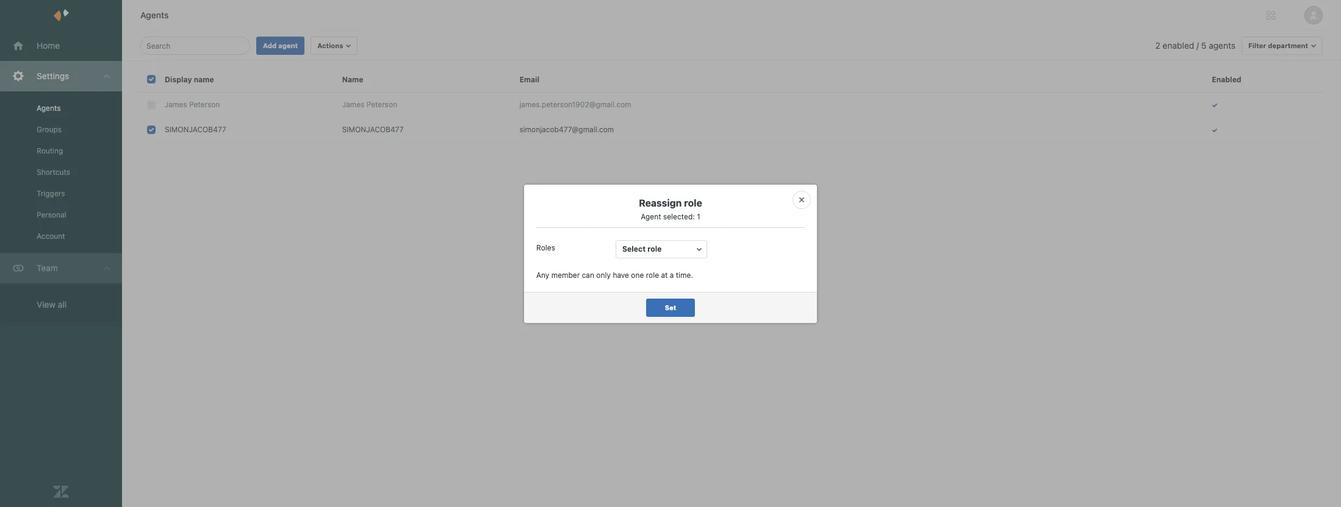 Task type: vqa. For each thing, say whether or not it's contained in the screenshot.
"Get help" 'ICON'
no



Task type: locate. For each thing, give the bounding box(es) containing it.
james peterson
[[165, 100, 220, 109], [342, 100, 397, 109]]

1 james peterson from the left
[[165, 100, 220, 109]]

actions
[[317, 41, 343, 49]]

selected:
[[663, 212, 695, 221]]

1 horizontal spatial simonjacob477
[[342, 125, 404, 134]]

shortcuts
[[37, 168, 70, 177]]

0 horizontal spatial peterson
[[189, 100, 220, 109]]

2 james peterson from the left
[[342, 100, 397, 109]]

agent
[[641, 212, 661, 221]]

add agent button
[[256, 37, 305, 55]]

only
[[596, 271, 611, 280]]

0 vertical spatial role
[[684, 197, 702, 208]]

2 james from the left
[[342, 100, 365, 109]]

peterson
[[189, 100, 220, 109], [367, 100, 397, 109]]

role up 1 at the right top of page
[[684, 197, 702, 208]]

time.
[[676, 271, 693, 280]]

agents up groups
[[37, 104, 61, 113]]

simonjacob477
[[165, 125, 226, 134], [342, 125, 404, 134]]

member
[[551, 271, 580, 280]]

agent
[[278, 41, 298, 49]]

role
[[684, 197, 702, 208], [648, 244, 662, 254], [646, 271, 659, 280]]

account
[[37, 232, 65, 241]]

1 horizontal spatial james
[[342, 100, 365, 109]]

role left at
[[646, 271, 659, 280]]

reassign role agent selected: 1
[[639, 197, 702, 221]]

name
[[194, 75, 214, 84]]

agents
[[140, 10, 169, 20], [37, 104, 61, 113]]

james down name
[[342, 100, 365, 109]]

add
[[263, 41, 277, 49]]

enabled
[[1163, 40, 1194, 51]]

1 horizontal spatial peterson
[[367, 100, 397, 109]]

role right "select"
[[648, 244, 662, 254]]

any member can only have one role at a time.
[[536, 271, 693, 280]]

roles
[[536, 243, 555, 252]]

view all
[[37, 300, 67, 310]]

james down display
[[165, 100, 187, 109]]

role inside reassign role agent selected: 1
[[684, 197, 702, 208]]

can
[[582, 271, 594, 280]]

2 simonjacob477 from the left
[[342, 125, 404, 134]]

role for select
[[648, 244, 662, 254]]

1 vertical spatial agents
[[37, 104, 61, 113]]

filter department
[[1249, 41, 1308, 49]]

select role
[[622, 244, 662, 254]]

at
[[661, 271, 668, 280]]

display
[[165, 75, 192, 84]]

display name
[[165, 75, 214, 84]]

james peterson down 'display name'
[[165, 100, 220, 109]]

view
[[37, 300, 56, 310]]

routing
[[37, 146, 63, 156]]

all
[[58, 300, 67, 310]]

1 james from the left
[[165, 100, 187, 109]]

2 peterson from the left
[[367, 100, 397, 109]]

james
[[165, 100, 187, 109], [342, 100, 365, 109]]

simonjacob477 down name
[[342, 125, 404, 134]]

james peterson down name
[[342, 100, 397, 109]]

0 horizontal spatial james peterson
[[165, 100, 220, 109]]

1 horizontal spatial agents
[[140, 10, 169, 20]]

reassign
[[639, 197, 682, 208]]

Search text field
[[146, 38, 240, 53]]

1 horizontal spatial james peterson
[[342, 100, 397, 109]]

1 vertical spatial role
[[648, 244, 662, 254]]

0 horizontal spatial james
[[165, 100, 187, 109]]

0 horizontal spatial simonjacob477
[[165, 125, 226, 134]]

agents up the search text field in the left of the page
[[140, 10, 169, 20]]

simonjacob477 down 'display name'
[[165, 125, 226, 134]]



Task type: describe. For each thing, give the bounding box(es) containing it.
enabled
[[1212, 75, 1242, 84]]

groups
[[37, 125, 62, 134]]

have
[[613, 271, 629, 280]]

settings
[[37, 71, 69, 81]]

2 enabled / 5 agents
[[1155, 40, 1236, 51]]

personal
[[37, 211, 66, 220]]

department
[[1268, 41, 1308, 49]]

select
[[622, 244, 646, 254]]

name
[[342, 75, 363, 84]]

actions button
[[311, 37, 358, 55]]

triggers
[[37, 189, 65, 198]]

one
[[631, 271, 644, 280]]

email
[[520, 75, 539, 84]]

1 peterson from the left
[[189, 100, 220, 109]]

any
[[536, 271, 549, 280]]

home
[[37, 40, 60, 51]]

0 vertical spatial agents
[[140, 10, 169, 20]]

simonjacob477@gmail.com
[[520, 125, 614, 134]]

filter department button
[[1242, 37, 1323, 55]]

2 vertical spatial role
[[646, 271, 659, 280]]

2
[[1155, 40, 1161, 51]]

agents
[[1209, 40, 1236, 51]]

add agent
[[263, 41, 298, 49]]

role for reassign
[[684, 197, 702, 208]]

filter
[[1249, 41, 1266, 49]]

0 horizontal spatial agents
[[37, 104, 61, 113]]

a
[[670, 271, 674, 280]]

james.peterson1902@gmail.com
[[520, 100, 631, 109]]

set
[[665, 304, 676, 312]]

/
[[1197, 40, 1199, 51]]

set button
[[646, 299, 695, 317]]

team
[[37, 263, 58, 273]]

5
[[1201, 40, 1207, 51]]

zendesk products image
[[1267, 11, 1275, 20]]

1 simonjacob477 from the left
[[165, 125, 226, 134]]

1
[[697, 212, 700, 221]]



